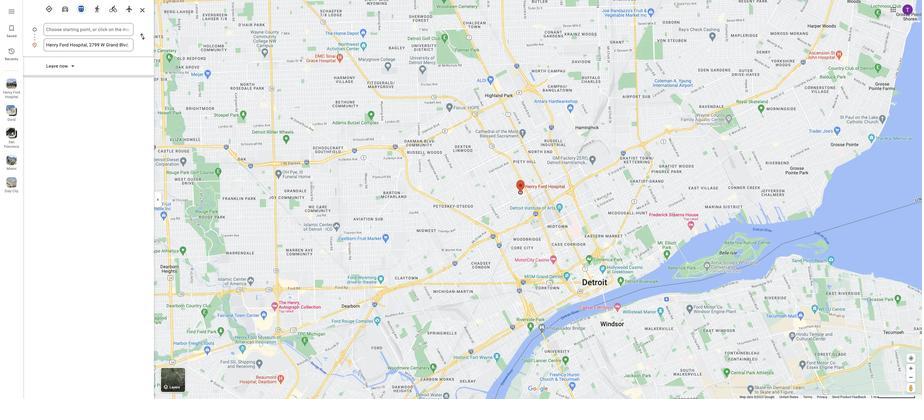 Task type: locate. For each thing, give the bounding box(es) containing it.
recents button
[[0, 45, 23, 63]]

daly city button
[[0, 175, 23, 195]]

1 none radio from the left
[[74, 3, 88, 14]]

list item
[[23, 23, 154, 44], [23, 39, 154, 51]]

none radio driving
[[58, 3, 72, 14]]

terms
[[804, 396, 813, 399]]

united states
[[780, 396, 799, 399]]

2 places element
[[7, 108, 14, 114]]

none field down choose starting point, or click on the map... field
[[46, 39, 131, 51]]

1 none field from the top
[[46, 23, 131, 36]]

none radio left cycling radio
[[90, 3, 104, 14]]

daly
[[5, 189, 12, 194]]

saved
[[7, 34, 17, 38]]

none radio left close directions icon on the top of the page
[[123, 3, 136, 14]]

list item down transit icon
[[23, 23, 154, 44]]

ford
[[13, 90, 20, 95]]

privacy button
[[818, 395, 828, 400]]

2 none radio from the left
[[90, 3, 104, 14]]

0 vertical spatial none field
[[46, 23, 131, 36]]

recents
[[5, 57, 18, 61]]

zoom out image
[[909, 375, 914, 380]]

None radio
[[42, 3, 56, 14], [58, 3, 72, 14], [107, 3, 120, 14], [123, 3, 136, 14]]

directions main content
[[23, 0, 154, 400]]

list item down choose starting point, or click on the map... field
[[23, 39, 154, 51]]

driving image
[[61, 5, 69, 13]]

1 vertical spatial none field
[[46, 39, 131, 51]]

3 none radio from the left
[[107, 3, 120, 14]]

none radio transit
[[74, 3, 88, 14]]

4 places element
[[7, 131, 14, 137]]

doral
[[7, 118, 16, 122]]

none radio left transit option
[[58, 3, 72, 14]]

flights image
[[125, 5, 133, 13]]

1 none radio from the left
[[42, 3, 56, 14]]

none radio right walking option
[[107, 3, 120, 14]]

list
[[0, 0, 23, 400], [23, 23, 154, 51]]

none radio "best travel modes"
[[42, 3, 56, 14]]

None field
[[46, 23, 131, 36], [46, 39, 131, 51]]

1 mi button
[[871, 396, 916, 399]]

show your location image
[[909, 356, 915, 362]]

leave now
[[46, 64, 68, 69]]

hospital
[[5, 95, 18, 99]]

footer
[[740, 395, 871, 400]]

2 none field from the top
[[46, 39, 131, 51]]

none radio "flights"
[[123, 3, 136, 14]]

none field up "destination henry ford hospital, 2799 w grand blvd, detroit, mi 48202" field
[[46, 23, 131, 36]]

footer inside the google maps element
[[740, 395, 871, 400]]

2
[[11, 109, 14, 114]]

0 horizontal spatial none radio
[[74, 3, 88, 14]]

leave now button
[[44, 63, 78, 71]]

none radio right driving radio
[[74, 3, 88, 14]]

united states button
[[780, 395, 799, 400]]

footer containing map data ©2023 google
[[740, 395, 871, 400]]

daly city
[[5, 189, 18, 194]]

henry ford hospital button
[[0, 76, 23, 100]]

None radio
[[74, 3, 88, 14], [90, 3, 104, 14]]

reverse starting point and destination image
[[139, 33, 146, 40]]

4 none radio from the left
[[123, 3, 136, 14]]

show street view coverage image
[[907, 383, 916, 393]]

none radio left driving radio
[[42, 3, 56, 14]]

1 horizontal spatial none radio
[[90, 3, 104, 14]]

google account: tyler black  
(blacklashes1000@gmail.com) image
[[903, 4, 913, 15]]

2 none radio from the left
[[58, 3, 72, 14]]

1
[[871, 396, 873, 399]]

best travel modes image
[[45, 5, 53, 13]]

map data ©2023 google
[[740, 396, 775, 399]]

1 list item from the top
[[23, 23, 154, 44]]



Task type: describe. For each thing, give the bounding box(es) containing it.
Destination Henry Ford Hospital, 2799 W Grand Blvd, Detroit, MI 48202 field
[[46, 41, 131, 49]]

send
[[833, 396, 840, 399]]

close directions image
[[139, 6, 146, 14]]

none field "destination henry ford hospital, 2799 w grand blvd, detroit, mi 48202"
[[46, 39, 131, 51]]

terms button
[[804, 395, 813, 400]]

google maps element
[[0, 0, 923, 400]]

henry ford hospital
[[3, 90, 20, 99]]

now
[[59, 64, 68, 69]]

none field choose starting point, or click on the map...
[[46, 23, 131, 36]]

google
[[765, 396, 775, 399]]

zoom in image
[[909, 366, 914, 371]]

4
[[11, 132, 14, 136]]

collapse side panel image
[[154, 196, 161, 203]]

send product feedback
[[833, 396, 866, 399]]

Choose starting point, or click on the map... field
[[46, 26, 131, 33]]

menu image
[[8, 8, 15, 15]]

transit image
[[77, 5, 85, 13]]

leave now option
[[46, 63, 69, 69]]

city
[[12, 189, 18, 194]]

data
[[747, 396, 754, 399]]

miami button
[[0, 152, 23, 172]]

©2023
[[754, 396, 764, 399]]

san
[[9, 140, 15, 144]]

none radio walking
[[90, 3, 104, 14]]

united
[[780, 396, 789, 399]]

cycling image
[[109, 5, 117, 13]]

1 mi
[[871, 396, 878, 399]]

francisco
[[4, 145, 19, 149]]

walking image
[[93, 5, 101, 13]]

saved button
[[0, 22, 23, 40]]

none radio cycling
[[107, 3, 120, 14]]

product
[[841, 396, 852, 399]]

privacy
[[818, 396, 828, 399]]

mi
[[874, 396, 878, 399]]

send product feedback button
[[833, 395, 866, 400]]

leave
[[46, 64, 58, 69]]

miami
[[7, 167, 16, 171]]

map
[[740, 396, 746, 399]]

list containing saved
[[0, 0, 23, 400]]

feedback
[[853, 396, 866, 399]]

2 list item from the top
[[23, 39, 154, 51]]

henry
[[3, 90, 12, 95]]

san francisco
[[4, 140, 19, 149]]

list inside the google maps element
[[23, 23, 154, 51]]

layers
[[170, 386, 180, 390]]

states
[[790, 396, 799, 399]]



Task type: vqa. For each thing, say whether or not it's contained in the screenshot.
"choose starting point, or click on the map..." field
yes



